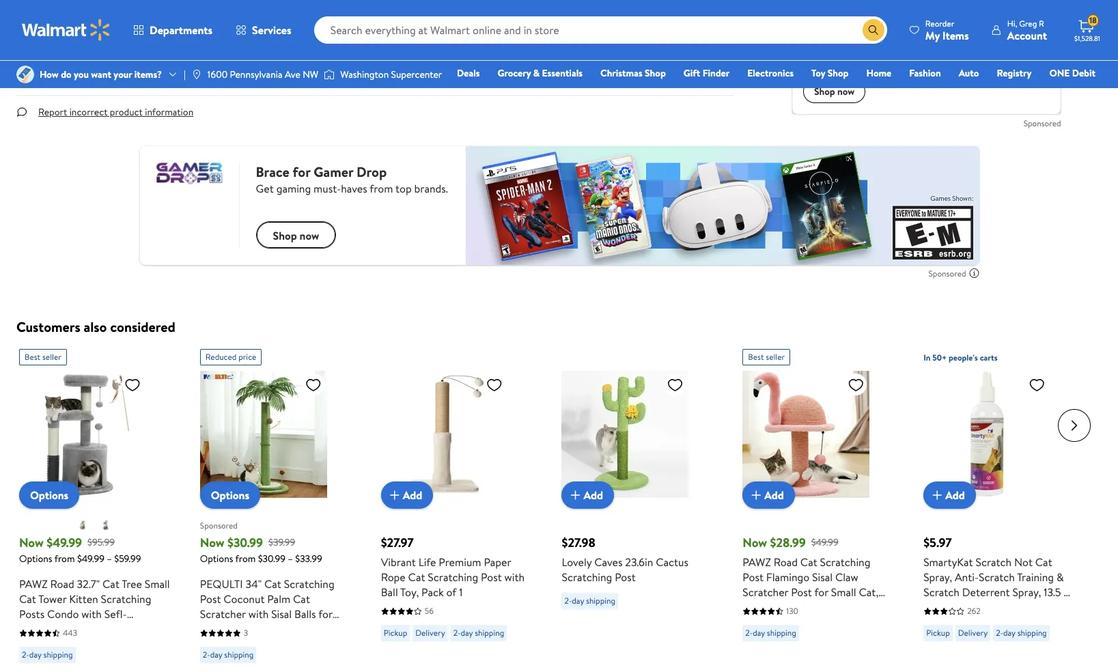 Task type: locate. For each thing, give the bounding box(es) containing it.
1 now from the left
[[19, 534, 44, 551]]

learn
[[604, 46, 627, 59]]

5 product group from the left
[[743, 344, 893, 669]]

add to favorites list, pawz road 32.7" cat tree small cat tower kitten scratching posts condo with sefl-grooming toy, gray image
[[124, 376, 141, 394]]

$27.97 vibrant life premium paper rope cat scratching post with ball toy, pack of 1
[[381, 534, 525, 600]]

2 vertical spatial for
[[318, 607, 332, 622]]

0 vertical spatial sisal
[[812, 570, 833, 585]]

0 vertical spatial sponsored
[[1024, 118, 1061, 129]]

0 horizontal spatial from
[[54, 552, 75, 566]]

2 delivery from the left
[[958, 627, 988, 639]]

0 horizontal spatial shop
[[645, 66, 666, 80]]

4 add from the left
[[945, 488, 965, 503]]

1 horizontal spatial shop
[[828, 66, 849, 80]]

3 add to cart image from the left
[[929, 487, 945, 503]]

1 vertical spatial road
[[50, 577, 74, 592]]

scratcher
[[743, 585, 788, 600], [200, 607, 246, 622]]

tower
[[38, 592, 67, 607]]

toy, left gray
[[69, 622, 88, 637]]

posts
[[19, 607, 45, 622]]

anti-
[[955, 570, 979, 585]]

now up tower
[[19, 534, 44, 551]]

debit down departments
[[165, 44, 191, 59]]

& right training at the right bottom
[[1057, 570, 1064, 585]]

0 horizontal spatial for
[[318, 607, 332, 622]]

options link for sponsored
[[200, 482, 260, 509]]

gray upgrade image
[[101, 520, 112, 531]]

2-day shipping down 130
[[745, 627, 796, 639]]

 image right nw
[[324, 68, 335, 81]]

6 product group from the left
[[924, 344, 1074, 669]]

not
[[1014, 555, 1033, 570]]

13.5
[[1044, 585, 1061, 600]]

of
[[446, 585, 456, 600]]

paper
[[484, 555, 511, 570]]

services
[[252, 23, 291, 38]]

0 horizontal spatial pawz
[[19, 577, 48, 592]]

1 vertical spatial scratcher
[[200, 607, 246, 622]]

pawz road 32.7" cat tree small cat tower kitten scratching posts condo with sefl-grooming toy, gray image
[[19, 371, 146, 498]]

1 horizontal spatial sisal
[[812, 570, 833, 585]]

3
[[244, 627, 248, 639]]

for left claw
[[814, 585, 828, 600]]

1 add button from the left
[[381, 482, 433, 509]]

post right '1'
[[481, 570, 502, 585]]

sponsored down walmart+ link
[[1024, 118, 1061, 129]]

2 now from the left
[[200, 534, 224, 551]]

& inside $5.97 smartykat scratch not cat spray, anti-scratch training & scratch deterrent spray, 13.5 fl oz
[[1057, 570, 1064, 585]]

34"
[[245, 577, 262, 592]]

0 horizontal spatial add to cart image
[[386, 487, 403, 503]]

seller for now $28.99
[[766, 351, 785, 363]]

1 vertical spatial toy,
[[69, 622, 88, 637]]

back
[[320, 44, 342, 59]]

1 horizontal spatial pickup
[[926, 627, 950, 639]]

cat
[[800, 555, 817, 570], [1035, 555, 1052, 570], [408, 570, 425, 585], [102, 577, 120, 592], [264, 577, 281, 592], [19, 592, 36, 607], [293, 592, 310, 607]]

add button up $5.97
[[924, 482, 976, 509]]

sefl-
[[104, 607, 127, 622]]

road inside now $28.99 $49.99 pawz road cat scratching post flamingo sisal claw scratcher post for small cat, pink
[[774, 555, 798, 570]]

0 vertical spatial pawz
[[743, 555, 771, 570]]

2 product group from the left
[[200, 344, 351, 669]]

$49.99 right $28.99
[[811, 535, 839, 549]]

in 50+ people's carts
[[924, 352, 998, 363]]

customers also considered
[[16, 318, 175, 336]]

sponsored left ad disclaimer and feedback for marqueedisplayad image
[[929, 268, 966, 279]]

1 add from the left
[[403, 488, 422, 503]]

now
[[19, 534, 44, 551], [200, 534, 224, 551], [743, 534, 767, 551]]

0 horizontal spatial best
[[25, 351, 40, 363]]

0 vertical spatial road
[[774, 555, 798, 570]]

2- down '1'
[[453, 627, 461, 639]]

23.6in
[[625, 555, 653, 570]]

1 shop from the left
[[645, 66, 666, 80]]

add to favorites list, lovely caves 23.6in cactus scratching post image
[[667, 376, 683, 394]]

0 horizontal spatial best seller
[[25, 351, 61, 363]]

0 horizontal spatial options link
[[19, 482, 79, 509]]

add button for lovely caves 23.6in cactus scratching post image
[[562, 482, 614, 509]]

1 options link from the left
[[19, 482, 79, 509]]

0 horizontal spatial –
[[107, 552, 112, 566]]

0 horizontal spatial pickup
[[384, 627, 407, 639]]

2-day shipping
[[565, 595, 615, 607], [453, 627, 504, 639], [745, 627, 796, 639], [996, 627, 1047, 639], [22, 649, 73, 661], [203, 649, 254, 661]]

0 horizontal spatial sponsored
[[200, 520, 238, 531]]

2 add button from the left
[[562, 482, 614, 509]]

3 add from the left
[[765, 488, 784, 503]]

2 horizontal spatial now
[[743, 534, 767, 551]]

1 horizontal spatial –
[[288, 552, 293, 566]]

pawz inside pawz road 32.7" cat tree small cat tower kitten scratching posts condo with sefl- grooming toy, gray
[[19, 577, 48, 592]]

2 vertical spatial sponsored
[[200, 520, 238, 531]]

0 horizontal spatial now
[[19, 534, 44, 551]]

sponsored inside sponsored now $30.99 $39.99 options from $30.99 – $33.99
[[200, 520, 238, 531]]

best
[[25, 351, 40, 363], [748, 351, 764, 363]]

walmart+
[[1055, 85, 1096, 99]]

product group containing $5.97
[[924, 344, 1074, 669]]

get
[[260, 44, 278, 59]]

hi,
[[1007, 17, 1017, 29]]

cat left tree at the left bottom
[[102, 577, 120, 592]]

2-day shipping down grooming
[[22, 649, 73, 661]]

options link for now
[[19, 482, 79, 509]]

product group containing now $49.99
[[19, 344, 170, 669]]

grooming
[[19, 622, 67, 637]]

1 horizontal spatial best
[[748, 351, 764, 363]]

scratch down smartykat
[[924, 585, 960, 600]]

to
[[416, 44, 426, 59]]

add to cart image
[[386, 487, 403, 503], [748, 487, 765, 503], [929, 487, 945, 503]]

cat right rope
[[408, 570, 425, 585]]

 image for 1600
[[191, 69, 202, 80]]

options inside sponsored now $30.99 $39.99 options from $30.99 – $33.99
[[200, 552, 233, 566]]

fashion link
[[903, 66, 947, 81]]

vibrant life premium paper rope cat scratching post with ball toy, pack of 1 image
[[381, 371, 508, 498]]

services button
[[224, 14, 303, 46]]

0 vertical spatial debit
[[165, 44, 191, 59]]

palm
[[267, 592, 290, 607]]

1 best from the left
[[25, 351, 40, 363]]

–
[[107, 552, 112, 566], [288, 552, 293, 566]]

delivery down 56 on the left bottom of the page
[[415, 627, 445, 639]]

sisal
[[812, 570, 833, 585], [271, 607, 292, 622]]

scratch left not
[[976, 555, 1012, 570]]

2 best seller from the left
[[748, 351, 785, 363]]

road down $28.99
[[774, 555, 798, 570]]

1 seller from the left
[[42, 351, 61, 363]]

1 horizontal spatial from
[[235, 552, 256, 566]]

do
[[61, 68, 72, 81]]

2 horizontal spatial  image
[[324, 68, 335, 81]]

eligibility.
[[548, 44, 593, 59]]

1 horizontal spatial best seller
[[748, 351, 785, 363]]

1 vertical spatial debit
[[1072, 66, 1096, 80]]

0 horizontal spatial scratcher
[[200, 607, 246, 622]]

cat inside now $28.99 $49.99 pawz road cat scratching post flamingo sisal claw scratcher post for small cat, pink
[[800, 555, 817, 570]]

small
[[145, 577, 170, 592], [831, 585, 856, 600]]

how do you want your items?
[[40, 68, 162, 81]]

spray, left 13.5
[[1013, 585, 1041, 600]]

walmart+ link
[[1049, 85, 1102, 100]]

add for smartykat scratch not cat spray, anti-scratch training & scratch deterrent spray, 13.5 fl oz image's add button
[[945, 488, 965, 503]]

0 horizontal spatial &
[[533, 66, 540, 80]]

2- down indoor
[[203, 649, 210, 661]]

for up grocery & essentials link
[[532, 44, 546, 59]]

0 vertical spatial toy,
[[400, 585, 419, 600]]

supercenter
[[391, 68, 442, 81]]

add for add button related to vibrant life premium paper rope cat scratching post with ball toy, pack of 1 image
[[403, 488, 422, 503]]

4 product group from the left
[[562, 344, 713, 669]]

add to favorites list, pawz road cat scratching post flamingo sisal claw scratcher post for small cat, pink image
[[848, 376, 864, 394]]

56
[[425, 605, 434, 617]]

1 horizontal spatial spray,
[[1013, 585, 1041, 600]]

1 best seller from the left
[[25, 351, 61, 363]]

3 add button from the left
[[743, 482, 795, 509]]

for right balls
[[318, 607, 332, 622]]

from inside now $49.99 $95.99 options from $49.99 – $59.99
[[54, 552, 75, 566]]

0 horizontal spatial spray,
[[924, 570, 952, 585]]

deals
[[457, 66, 480, 80]]

product group containing now $28.99
[[743, 344, 893, 669]]

Walmart Site-Wide search field
[[314, 16, 887, 44]]

3 now from the left
[[743, 534, 767, 551]]

day down pink
[[753, 627, 765, 639]]

information
[[145, 105, 193, 119]]

1 pickup from the left
[[384, 627, 407, 639]]

add for lovely caves 23.6in cactus scratching post image add button
[[584, 488, 603, 503]]

1 – from the left
[[107, 552, 112, 566]]

pawz road cat scratching post flamingo sisal claw scratcher post for small cat, pink image
[[743, 371, 870, 498]]

post left cactus on the bottom
[[615, 570, 636, 585]]

pawz down $28.99
[[743, 555, 771, 570]]

$30.99
[[227, 534, 263, 551], [258, 552, 285, 566]]

1 horizontal spatial sponsored
[[929, 268, 966, 279]]

add to cart image for 130
[[748, 487, 765, 503]]

add up $27.97
[[403, 488, 422, 503]]

262
[[967, 605, 981, 617]]

1 from from the left
[[54, 552, 75, 566]]

3 product group from the left
[[381, 344, 532, 669]]

sisal left claw
[[812, 570, 833, 585]]

scratch left training at the right bottom
[[979, 570, 1015, 585]]

0 vertical spatial for
[[532, 44, 546, 59]]

now inside now $28.99 $49.99 pawz road cat scratching post flamingo sisal claw scratcher post for small cat, pink
[[743, 534, 767, 551]]

$49.99 inside now $28.99 $49.99 pawz road cat scratching post flamingo sisal claw scratcher post for small cat, pink
[[811, 535, 839, 549]]

 image
[[16, 66, 34, 83], [324, 68, 335, 81], [191, 69, 202, 80]]

shop down 'more.'
[[645, 66, 666, 80]]

debit up walmart+
[[1072, 66, 1096, 80]]

$30.99 down $39.99
[[258, 552, 285, 566]]

2 shop from the left
[[828, 66, 849, 80]]

seller for now $49.99
[[42, 351, 61, 363]]

want
[[91, 68, 111, 81]]

1 vertical spatial $30.99
[[258, 552, 285, 566]]

– left $33.99
[[288, 552, 293, 566]]

shop for toy shop
[[828, 66, 849, 80]]

best for now $49.99
[[25, 351, 40, 363]]

2 seller from the left
[[766, 351, 785, 363]]

debit
[[165, 44, 191, 59], [1072, 66, 1096, 80]]

seller
[[42, 351, 61, 363], [766, 351, 785, 363]]

learn more.
[[604, 46, 653, 59]]

0 horizontal spatial delivery
[[415, 627, 445, 639]]

add to favorites list, smartykat scratch not cat spray, anti-scratch training & scratch deterrent spray, 13.5 fl oz image
[[1029, 376, 1045, 394]]

next slide for customers also considered list image
[[1058, 409, 1091, 442]]

sisal inside pequlti 34" cat scratching post coconut palm cat scratcher with sisal balls for indoor cats, green
[[271, 607, 292, 622]]

sponsored now $30.99 $39.99 options from $30.99 – $33.99
[[200, 520, 322, 566]]

with inside $27.97 vibrant life premium paper rope cat scratching post with ball toy, pack of 1
[[504, 570, 525, 585]]

add up $27.98
[[584, 488, 603, 503]]

post inside pequlti 34" cat scratching post coconut palm cat scratcher with sisal balls for indoor cats, green
[[200, 592, 221, 607]]

2 best from the left
[[748, 351, 764, 363]]

now left $28.99
[[743, 534, 767, 551]]

2-day shipping down '1'
[[453, 627, 504, 639]]

1 horizontal spatial road
[[774, 555, 798, 570]]

1 horizontal spatial small
[[831, 585, 856, 600]]

one debit walmart+
[[1049, 66, 1096, 99]]

shop right toy
[[828, 66, 849, 80]]

& right grocery
[[533, 66, 540, 80]]

options up now $49.99 $95.99 options from $49.99 – $59.99
[[30, 488, 68, 503]]

now inside now $49.99 $95.99 options from $49.99 – $59.99
[[19, 534, 44, 551]]

your
[[114, 68, 132, 81]]

add button up $27.98
[[562, 482, 614, 509]]

0 horizontal spatial seller
[[42, 351, 61, 363]]

1 vertical spatial for
[[814, 585, 828, 600]]

report incorrect product information
[[38, 105, 193, 119]]

options link up green 'image'
[[19, 482, 79, 509]]

2-day shipping down lovely on the bottom
[[565, 595, 615, 607]]

1 horizontal spatial debit
[[1072, 66, 1096, 80]]

pequlti 34" cat scratching post coconut palm cat scratcher with sisal balls for indoor cats, green image
[[200, 371, 327, 498]]

one
[[1049, 66, 1070, 80]]

cat inside $27.97 vibrant life premium paper rope cat scratching post with ball toy, pack of 1
[[408, 570, 425, 585]]

0 vertical spatial &
[[533, 66, 540, 80]]

1 horizontal spatial options link
[[200, 482, 260, 509]]

day down deterrent
[[1003, 627, 1016, 639]]

 image for washington
[[324, 68, 335, 81]]

grocery & essentials link
[[491, 66, 589, 81]]

cat down $28.99
[[800, 555, 817, 570]]

best seller for now $49.99
[[25, 351, 61, 363]]

day down '1'
[[461, 627, 473, 639]]

from up 34"
[[235, 552, 256, 566]]

report
[[38, 105, 67, 119]]

options up tower
[[19, 552, 52, 566]]

0 horizontal spatial  image
[[16, 66, 34, 83]]

cat right not
[[1035, 555, 1052, 570]]

1 horizontal spatial pawz
[[743, 555, 771, 570]]

2 options link from the left
[[200, 482, 260, 509]]

add button up $27.97
[[381, 482, 433, 509]]

road
[[774, 555, 798, 570], [50, 577, 74, 592]]

sponsored up pequlti
[[200, 520, 238, 531]]

2 horizontal spatial for
[[814, 585, 828, 600]]

pickup down oz
[[926, 627, 950, 639]]

1 horizontal spatial &
[[1057, 570, 1064, 585]]

options
[[30, 488, 68, 503], [211, 488, 249, 503], [19, 552, 52, 566], [200, 552, 233, 566]]

1 vertical spatial pawz
[[19, 577, 48, 592]]

day down grooming
[[29, 649, 41, 661]]

1 horizontal spatial toy,
[[400, 585, 419, 600]]

0 horizontal spatial toy,
[[69, 622, 88, 637]]

kitten
[[69, 592, 98, 607]]

from up tower
[[54, 552, 75, 566]]

2 – from the left
[[288, 552, 293, 566]]

 image for how
[[16, 66, 34, 83]]

1 horizontal spatial now
[[200, 534, 224, 551]]

1 horizontal spatial  image
[[191, 69, 202, 80]]

pawz up posts
[[19, 577, 48, 592]]

sponsored
[[1024, 118, 1061, 129], [929, 268, 966, 279], [200, 520, 238, 531]]

walmart,
[[356, 44, 399, 59]]

search icon image
[[868, 25, 879, 36]]

add up $5.97
[[945, 488, 965, 503]]

0 horizontal spatial sisal
[[271, 607, 292, 622]]

toy shop
[[811, 66, 849, 80]]

cat right 34"
[[264, 577, 281, 592]]

now up pequlti
[[200, 534, 224, 551]]

$27.97
[[381, 534, 414, 551]]

road left 32.7" in the left of the page
[[50, 577, 74, 592]]

pawz road 32.7" cat tree small cat tower kitten scratching posts condo with sefl- grooming toy, gray
[[19, 577, 170, 637]]

add to cart image
[[567, 487, 584, 503]]

life
[[419, 555, 436, 570]]

sisal left balls
[[271, 607, 292, 622]]

now for $49.99
[[19, 534, 44, 551]]

day
[[572, 595, 584, 607], [461, 627, 473, 639], [753, 627, 765, 639], [1003, 627, 1016, 639], [29, 649, 41, 661], [210, 649, 222, 661]]

product group
[[19, 344, 170, 669], [200, 344, 351, 669], [381, 344, 532, 669], [562, 344, 713, 669], [743, 344, 893, 669], [924, 344, 1074, 669]]

shop inside 'link'
[[645, 66, 666, 80]]

how
[[40, 68, 59, 81]]

1 vertical spatial sisal
[[271, 607, 292, 622]]

cash
[[296, 44, 317, 59]]

coconut
[[224, 592, 265, 607]]

2 horizontal spatial add to cart image
[[929, 487, 945, 503]]

4 add button from the left
[[924, 482, 976, 509]]

pennsylvania
[[230, 68, 282, 81]]

$30.99 left $39.99
[[227, 534, 263, 551]]

options up pequlti
[[200, 552, 233, 566]]

options link up sponsored now $30.99 $39.99 options from $30.99 – $33.99
[[200, 482, 260, 509]]

2 pickup from the left
[[926, 627, 950, 639]]

1 vertical spatial sponsored
[[929, 268, 966, 279]]

1 horizontal spatial scratcher
[[743, 585, 788, 600]]

scratcher up "3"
[[200, 607, 246, 622]]

0 horizontal spatial small
[[145, 577, 170, 592]]

 image left "how"
[[16, 66, 34, 83]]

0 horizontal spatial road
[[50, 577, 74, 592]]

spray, left anti- on the right
[[924, 570, 952, 585]]

claw
[[835, 570, 858, 585]]

scratcher up 130
[[743, 585, 788, 600]]

washington
[[340, 68, 389, 81]]

1 product group from the left
[[19, 344, 170, 669]]

1 horizontal spatial add to cart image
[[748, 487, 765, 503]]

$28.99
[[770, 534, 806, 551]]

2 add from the left
[[584, 488, 603, 503]]

1 horizontal spatial seller
[[766, 351, 785, 363]]

2 add to cart image from the left
[[748, 487, 765, 503]]

scratching inside "$27.98 lovely caves 23.6in cactus scratching post"
[[562, 570, 612, 585]]

post up indoor
[[200, 592, 221, 607]]

0 vertical spatial scratcher
[[743, 585, 788, 600]]

scratching
[[820, 555, 870, 570], [428, 570, 478, 585], [562, 570, 612, 585], [284, 577, 334, 592], [101, 592, 151, 607]]

add up $28.99
[[765, 488, 784, 503]]

2 from from the left
[[235, 552, 256, 566]]

– left $59.99
[[107, 552, 112, 566]]

pawz
[[743, 555, 771, 570], [19, 577, 48, 592]]

add button up $28.99
[[743, 482, 795, 509]]

options inside now $49.99 $95.99 options from $49.99 – $59.99
[[19, 552, 52, 566]]

sisal inside now $28.99 $49.99 pawz road cat scratching post flamingo sisal claw scratcher post for small cat, pink
[[812, 570, 833, 585]]

scratching inside pequlti 34" cat scratching post coconut palm cat scratcher with sisal balls for indoor cats, green
[[284, 577, 334, 592]]

small right tree at the left bottom
[[145, 577, 170, 592]]

reorder
[[925, 17, 954, 29]]

road inside pawz road 32.7" cat tree small cat tower kitten scratching posts condo with sefl- grooming toy, gray
[[50, 577, 74, 592]]

delivery down 262
[[958, 627, 988, 639]]

toy, right ball
[[400, 585, 419, 600]]

 image right |
[[191, 69, 202, 80]]

pawz inside now $28.99 $49.99 pawz road cat scratching post flamingo sisal claw scratcher post for small cat, pink
[[743, 555, 771, 570]]

cat inside $5.97 smartykat scratch not cat spray, anti-scratch training & scratch deterrent spray, 13.5 fl oz
[[1035, 555, 1052, 570]]

post up pink
[[743, 570, 764, 585]]

from inside sponsored now $30.99 $39.99 options from $30.99 – $33.99
[[235, 552, 256, 566]]

small left cat,
[[831, 585, 856, 600]]

pickup down ball
[[384, 627, 407, 639]]

1 vertical spatial &
[[1057, 570, 1064, 585]]

1 horizontal spatial delivery
[[958, 627, 988, 639]]

day down indoor
[[210, 649, 222, 661]]

smartykat
[[924, 555, 973, 570]]



Task type: vqa. For each thing, say whether or not it's contained in the screenshot.
considered
yes



Task type: describe. For each thing, give the bounding box(es) containing it.
product group containing $27.97
[[381, 344, 532, 669]]

oz
[[924, 600, 934, 615]]

scratching inside pawz road 32.7" cat tree small cat tower kitten scratching posts condo with sefl- grooming toy, gray
[[101, 592, 151, 607]]

registry link
[[991, 66, 1038, 81]]

$33.99
[[295, 552, 322, 566]]

$1,528.81
[[1074, 33, 1100, 43]]

add for add button corresponding to the pawz road cat scratching post flamingo sisal claw scratcher post for small cat, pink "image"
[[765, 488, 784, 503]]

$49.99 down green 'image'
[[47, 534, 82, 551]]

with inside pawz road 32.7" cat tree small cat tower kitten scratching posts condo with sefl- grooming toy, gray
[[81, 607, 102, 622]]

debit inside one debit walmart+
[[1072, 66, 1096, 80]]

terms
[[502, 44, 529, 59]]

one debit card image
[[98, 36, 154, 70]]

auto link
[[953, 66, 985, 81]]

christmas shop link
[[594, 66, 672, 81]]

$27.98
[[562, 534, 595, 551]]

deterrent
[[962, 585, 1010, 600]]

2- down pink
[[745, 627, 753, 639]]

post inside "$27.98 lovely caves 23.6in cactus scratching post"
[[615, 570, 636, 585]]

scratching inside now $28.99 $49.99 pawz road cat scratching post flamingo sisal claw scratcher post for small cat, pink
[[820, 555, 870, 570]]

Search search field
[[314, 16, 887, 44]]

vibrant
[[381, 555, 416, 570]]

$49.99 down the $95.99
[[77, 552, 104, 566]]

$39.99
[[268, 535, 295, 549]]

3%
[[281, 44, 294, 59]]

in
[[924, 352, 930, 363]]

post inside $27.97 vibrant life premium paper rope cat scratching post with ball toy, pack of 1
[[481, 570, 502, 585]]

best seller for now $28.99
[[748, 351, 785, 363]]

add to cart image for delivery
[[929, 487, 945, 503]]

smartykat scratch not cat spray, anti-scratch training & scratch deterrent spray, 13.5 fl oz image
[[924, 371, 1051, 498]]

one debit link
[[1043, 66, 1102, 81]]

$5.97
[[924, 534, 952, 551]]

walmart image
[[22, 19, 111, 41]]

scratcher inside pequlti 34" cat scratching post coconut palm cat scratcher with sisal balls for indoor cats, green
[[200, 607, 246, 622]]

grocery
[[498, 66, 531, 80]]

reduced
[[205, 351, 237, 363]]

grocery & essentials
[[498, 66, 583, 80]]

condo
[[47, 607, 79, 622]]

options up sponsored now $30.99 $39.99 options from $30.99 – $33.99
[[211, 488, 249, 503]]

rewards.
[[217, 44, 257, 59]]

green image
[[77, 520, 88, 531]]

see
[[482, 44, 499, 59]]

home
[[866, 66, 892, 80]]

r
[[1039, 17, 1044, 29]]

scratcher inside now $28.99 $49.99 pawz road cat scratching post flamingo sisal claw scratcher post for small cat, pink
[[743, 585, 788, 600]]

1 add to cart image from the left
[[386, 487, 403, 503]]

best for now $28.99
[[748, 351, 764, 363]]

add button for smartykat scratch not cat spray, anti-scratch training & scratch deterrent spray, 13.5 fl oz image
[[924, 482, 976, 509]]

christmas
[[600, 66, 643, 80]]

$95.99
[[87, 535, 115, 549]]

nw
[[303, 68, 318, 81]]

christmas shop
[[600, 66, 666, 80]]

you
[[74, 68, 89, 81]]

1 delivery from the left
[[415, 627, 445, 639]]

hi, greg r account
[[1007, 17, 1047, 43]]

my
[[925, 28, 940, 43]]

caves
[[594, 555, 623, 570]]

fashion
[[909, 66, 941, 80]]

0 vertical spatial $30.99
[[227, 534, 263, 551]]

1600
[[208, 68, 228, 81]]

reduced price
[[205, 351, 256, 363]]

product group containing $27.98
[[562, 344, 713, 669]]

2 horizontal spatial sponsored
[[1024, 118, 1061, 129]]

for inside pequlti 34" cat scratching post coconut palm cat scratcher with sisal balls for indoor cats, green
[[318, 607, 332, 622]]

greg
[[1019, 17, 1037, 29]]

& inside grocery & essentials link
[[533, 66, 540, 80]]

cat right palm
[[293, 592, 310, 607]]

essentials
[[542, 66, 583, 80]]

product group containing now $30.99
[[200, 344, 351, 669]]

departments button
[[122, 14, 224, 46]]

people's
[[949, 352, 978, 363]]

pequlti
[[200, 577, 243, 592]]

add button for the pawz road cat scratching post flamingo sisal claw scratcher post for small cat, pink "image"
[[743, 482, 795, 509]]

shop for christmas shop
[[645, 66, 666, 80]]

up
[[401, 44, 413, 59]]

now $49.99 $95.99 options from $49.99 – $59.99
[[19, 534, 141, 566]]

account
[[1007, 28, 1047, 43]]

2-day shipping down 13.5
[[996, 627, 1047, 639]]

post up 130
[[791, 585, 812, 600]]

electronics link
[[741, 66, 800, 81]]

small inside pawz road 32.7" cat tree small cat tower kitten scratching posts condo with sefl- grooming toy, gray
[[145, 577, 170, 592]]

with inside pequlti 34" cat scratching post coconut palm cat scratcher with sisal balls for indoor cats, green
[[248, 607, 269, 622]]

gift finder link
[[677, 66, 736, 81]]

2- down deterrent
[[996, 627, 1003, 639]]

2-day shipping down "3"
[[203, 649, 254, 661]]

2- down grooming
[[22, 649, 29, 661]]

training
[[1017, 570, 1054, 585]]

$59.99
[[114, 552, 141, 566]]

18
[[1089, 14, 1097, 26]]

lovely caves 23.6in cactus scratching post image
[[562, 371, 689, 498]]

fl
[[1064, 585, 1070, 600]]

1 horizontal spatial for
[[532, 44, 546, 59]]

$50
[[429, 44, 447, 59]]

now inside sponsored now $30.99 $39.99 options from $30.99 – $33.99
[[200, 534, 224, 551]]

add button for vibrant life premium paper rope cat scratching post with ball toy, pack of 1 image
[[381, 482, 433, 509]]

gift finder
[[684, 66, 730, 80]]

toy, inside pawz road 32.7" cat tree small cat tower kitten scratching posts condo with sefl- grooming toy, gray
[[69, 622, 88, 637]]

add to favorites list, pequlti 34" cat scratching post coconut palm cat scratcher with sisal balls for indoor cats, green image
[[305, 376, 322, 394]]

50+
[[932, 352, 947, 363]]

price
[[239, 351, 256, 363]]

day down lovely on the bottom
[[572, 595, 584, 607]]

ad disclaimer and feedback for marqueedisplayad image
[[969, 268, 980, 279]]

washington supercenter
[[340, 68, 442, 81]]

product
[[110, 105, 143, 119]]

cat left tower
[[19, 592, 36, 607]]

pink
[[743, 600, 763, 615]]

now $28.99 $49.99 pawz road cat scratching post flamingo sisal claw scratcher post for small cat, pink
[[743, 534, 879, 615]]

one debit card  debit with rewards. get 3% cash back at walmart, up to $50 a year. see terms for eligibility. learn more. element
[[604, 46, 653, 60]]

tree
[[122, 577, 142, 592]]

more.
[[629, 46, 653, 59]]

cats,
[[234, 622, 258, 637]]

scratching inside $27.97 vibrant life premium paper rope cat scratching post with ball toy, pack of 1
[[428, 570, 478, 585]]

$27.98 lovely caves 23.6in cactus scratching post
[[562, 534, 688, 585]]

finder
[[703, 66, 730, 80]]

add to favorites list, vibrant life premium paper rope cat scratching post with ball toy, pack of 1 image
[[486, 376, 502, 394]]

gray
[[90, 622, 113, 637]]

customers
[[16, 318, 80, 336]]

now for $28.99
[[743, 534, 767, 551]]

cactus
[[656, 555, 688, 570]]

balls
[[294, 607, 316, 622]]

for inside now $28.99 $49.99 pawz road cat scratching post flamingo sisal claw scratcher post for small cat, pink
[[814, 585, 828, 600]]

– inside sponsored now $30.99 $39.99 options from $30.99 – $33.99
[[288, 552, 293, 566]]

reorder my items
[[925, 17, 969, 43]]

toy, inside $27.97 vibrant life premium paper rope cat scratching post with ball toy, pack of 1
[[400, 585, 419, 600]]

rope
[[381, 570, 406, 585]]

year.
[[457, 44, 479, 59]]

items
[[942, 28, 969, 43]]

small inside now $28.99 $49.99 pawz road cat scratching post flamingo sisal claw scratcher post for small cat, pink
[[831, 585, 856, 600]]

toy
[[811, 66, 825, 80]]

32.7"
[[77, 577, 100, 592]]

lovely
[[562, 555, 592, 570]]

a
[[449, 44, 454, 59]]

– inside now $49.99 $95.99 options from $49.99 – $59.99
[[107, 552, 112, 566]]

cat,
[[859, 585, 879, 600]]

0 horizontal spatial debit
[[165, 44, 191, 59]]

considered
[[110, 318, 175, 336]]

443
[[63, 627, 77, 639]]

2- down lovely on the bottom
[[565, 595, 572, 607]]

pequlti 34" cat scratching post coconut palm cat scratcher with sisal balls for indoor cats, green
[[200, 577, 334, 637]]



